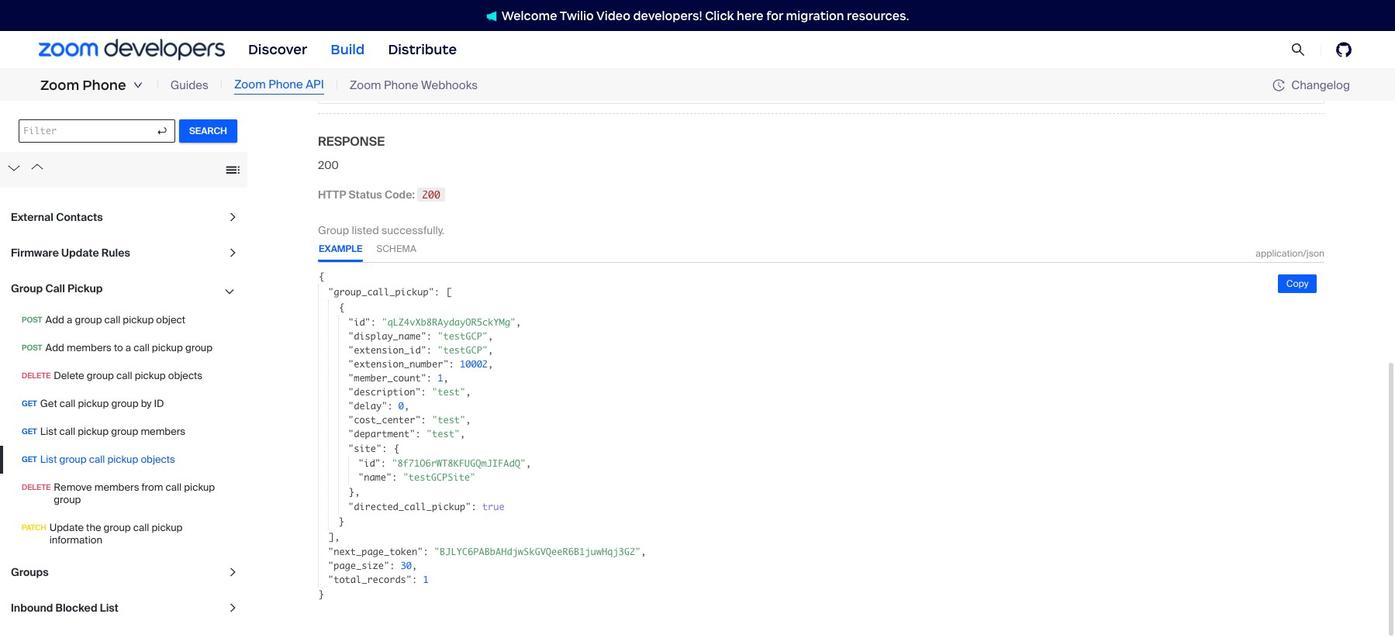 Task type: locate. For each thing, give the bounding box(es) containing it.
200 up http
[[318, 158, 339, 172]]

welcome twilio video developers! click here for migration resources.
[[502, 8, 910, 23]]

phone left api
[[269, 77, 303, 93]]

phone
[[82, 77, 126, 94], [269, 77, 303, 93], [384, 77, 419, 93]]

phone for zoom phone api
[[269, 77, 303, 93]]

history image
[[1274, 79, 1292, 92], [1274, 79, 1286, 92]]

here
[[737, 8, 764, 23]]

group listed successfully.
[[318, 223, 445, 237]]

guides
[[171, 77, 209, 93]]

developers!
[[634, 8, 703, 23]]

2 horizontal spatial phone
[[384, 77, 419, 93]]

3 phone from the left
[[384, 77, 419, 93]]

http status code: 200
[[318, 188, 441, 202]]

changelog
[[1292, 77, 1351, 93]]

1 horizontal spatial phone
[[269, 77, 303, 93]]

listed
[[352, 223, 379, 237]]

zoom
[[40, 77, 79, 94], [234, 77, 266, 93], [350, 77, 381, 93]]

zoom phone api
[[234, 77, 324, 93]]

3 zoom from the left
[[350, 77, 381, 93]]

0 horizontal spatial zoom
[[40, 77, 79, 94]]

code:
[[385, 188, 415, 202]]

0 horizontal spatial phone
[[82, 77, 126, 94]]

200 right code:
[[422, 188, 441, 201]]

1 horizontal spatial zoom
[[234, 77, 266, 93]]

0 horizontal spatial 200
[[318, 158, 339, 172]]

phone left webhooks
[[384, 77, 419, 93]]

2 zoom from the left
[[234, 77, 266, 93]]

2 phone from the left
[[269, 77, 303, 93]]

phone for zoom phone
[[82, 77, 126, 94]]

200 inside 'http status code: 200'
[[422, 188, 441, 201]]

zoom inside 'zoom phone api' link
[[234, 77, 266, 93]]

down image
[[133, 81, 143, 90]]

zoom developer logo image
[[39, 39, 225, 60]]

1 horizontal spatial 200
[[422, 188, 441, 201]]

1 vertical spatial 200
[[422, 188, 441, 201]]

1 phone from the left
[[82, 77, 126, 94]]

changelog link
[[1274, 77, 1351, 93]]

0 vertical spatial 200
[[318, 158, 339, 172]]

video
[[597, 8, 631, 23]]

phone left down 'icon'
[[82, 77, 126, 94]]

phone for zoom phone webhooks
[[384, 77, 419, 93]]

2 horizontal spatial zoom
[[350, 77, 381, 93]]

for
[[767, 8, 784, 23]]

notification image
[[486, 11, 502, 21], [486, 11, 497, 21]]

200
[[318, 158, 339, 172], [422, 188, 441, 201]]

successfully.
[[382, 223, 445, 237]]

search image
[[1292, 43, 1306, 57], [1292, 43, 1306, 57]]

1 zoom from the left
[[40, 77, 79, 94]]

github image
[[1337, 42, 1353, 57]]

zoom phone
[[40, 77, 126, 94]]



Task type: vqa. For each thing, say whether or not it's contained in the screenshot.
DESCRIPTION
no



Task type: describe. For each thing, give the bounding box(es) containing it.
click
[[706, 8, 734, 23]]

status
[[349, 188, 382, 202]]

webhooks
[[421, 77, 478, 93]]

github image
[[1337, 42, 1353, 57]]

zoom for zoom phone api
[[234, 77, 266, 93]]

api
[[306, 77, 324, 93]]

resources.
[[847, 8, 910, 23]]

zoom phone webhooks link
[[350, 77, 478, 94]]

welcome twilio video developers! click here for migration resources. link
[[471, 7, 925, 24]]

group
[[318, 223, 349, 237]]

http
[[318, 188, 346, 202]]

twilio
[[560, 8, 594, 23]]

response
[[318, 133, 385, 150]]

zoom phone webhooks
[[350, 77, 478, 93]]

zoom for zoom phone webhooks
[[350, 77, 381, 93]]

zoom for zoom phone
[[40, 77, 79, 94]]

welcome
[[502, 8, 558, 23]]

migration
[[787, 8, 845, 23]]

zoom phone api link
[[234, 76, 324, 94]]

guides link
[[171, 77, 209, 94]]



